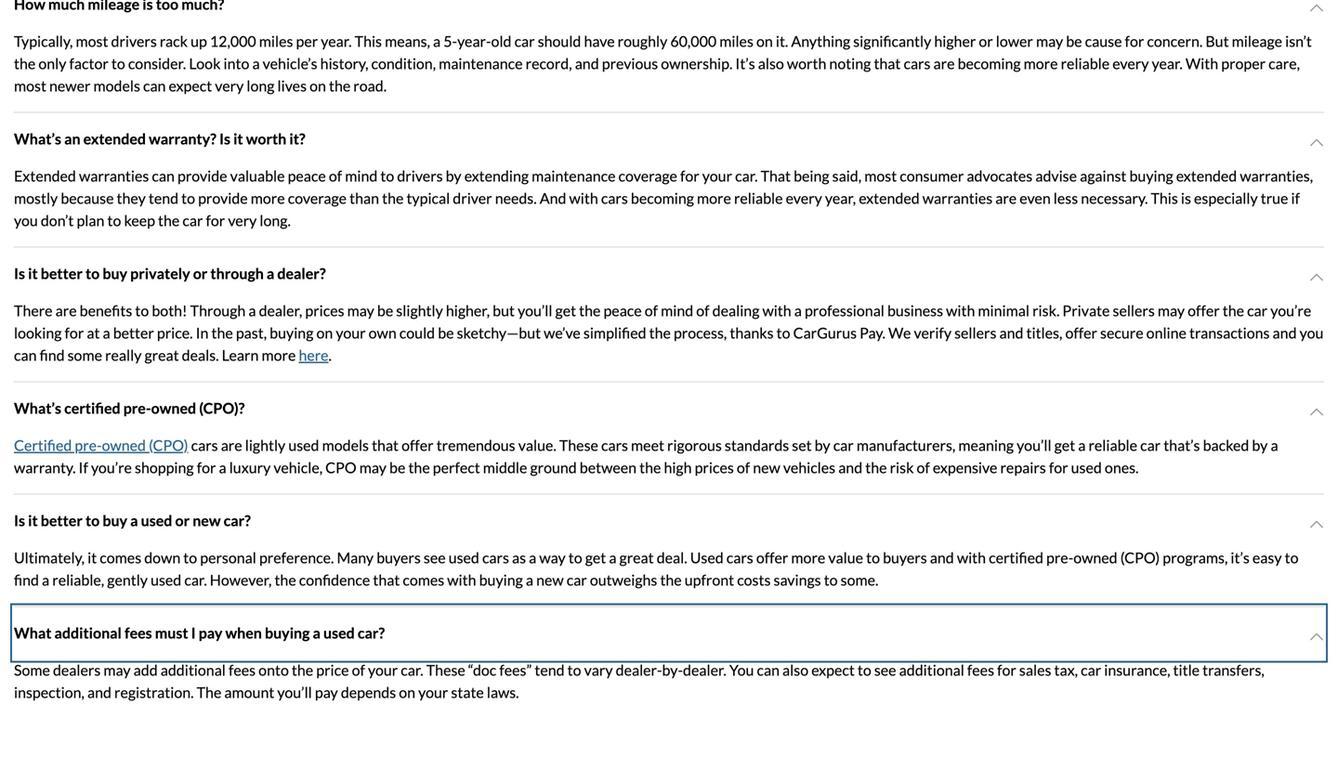 Task type: locate. For each thing, give the bounding box(es) containing it.
buyers right value
[[883, 549, 928, 567]]

gently
[[107, 571, 148, 589]]

1 horizontal spatial prices
[[695, 459, 734, 477]]

these up state
[[426, 661, 466, 680]]

needs.
[[495, 189, 537, 207]]

1 vertical spatial (cpo)
[[1121, 549, 1160, 567]]

reliable inside "typically, most drivers rack up 12,000 miles per year. this means, a 5-year-old car should have roughly 60,000 miles on it. anything significantly higher or lower may be cause for concern. but mileage isn't the only factor to consider. look into a vehicle's history, condition, maintenance record, and previous ownership. it's also worth noting that cars are becoming more reliable every year. with proper care, most newer models can expect very long lives on the road."
[[1061, 54, 1110, 72]]

0 horizontal spatial every
[[786, 189, 823, 207]]

better for privately
[[41, 264, 83, 283]]

0 vertical spatial car?
[[224, 512, 251, 530]]

2 chevron down image from the top
[[1310, 270, 1325, 285]]

0 horizontal spatial drivers
[[111, 32, 157, 50]]

with right the and
[[569, 189, 599, 207]]

that down many
[[373, 571, 400, 589]]

and
[[575, 54, 599, 72], [1000, 324, 1024, 342], [1273, 324, 1297, 342], [839, 459, 863, 477], [930, 549, 955, 567], [87, 684, 111, 702]]

drivers up typical
[[397, 167, 443, 185]]

1 horizontal spatial car.
[[401, 661, 424, 680]]

0 vertical spatial you're
[[1271, 302, 1312, 320]]

car inside extended warranties can provide valuable peace of mind to drivers by extending maintenance coverage for your car. that being said, most consumer advocates advise against buying extended warranties, mostly because they tend to provide more coverage than the typical driver needs. and with cars becoming more reliable every year, extended warranties are even less necessary. this is especially true if you don't plan to keep the car for very long.
[[183, 211, 203, 230]]

1 vertical spatial owned
[[102, 436, 146, 455]]

buy up benefits
[[103, 264, 127, 283]]

find down ultimately, on the left of page
[[14, 571, 39, 589]]

0 horizontal spatial car.
[[184, 571, 207, 589]]

buying down as
[[479, 571, 523, 589]]

car inside ultimately, it comes down to personal preference. many buyers see used cars as a way to get a great deal. used cars offer more value to buyers and with certified pre-owned (cpo) programs, it's easy to find a reliable, gently used car. however, the confidence that comes with buying a new car outweighs the upfront costs savings to some.
[[567, 571, 587, 589]]

and inside ultimately, it comes down to personal preference. many buyers see used cars as a way to get a great deal. used cars offer more value to buyers and with certified pre-owned (cpo) programs, it's easy to find a reliable, gently used car. however, the confidence that comes with buying a new car outweighs the upfront costs savings to some.
[[930, 549, 955, 567]]

also right you
[[783, 661, 809, 680]]

long
[[247, 77, 275, 95]]

you'll down "onto"
[[277, 684, 312, 702]]

is
[[219, 130, 231, 148], [14, 264, 25, 283], [14, 512, 25, 530]]

roughly
[[618, 32, 668, 50]]

becoming
[[958, 54, 1021, 72], [631, 189, 694, 207]]

.
[[329, 346, 332, 364]]

becoming inside "typically, most drivers rack up 12,000 miles per year. this means, a 5-year-old car should have roughly 60,000 miles on it. anything significantly higher or lower may be cause for concern. but mileage isn't the only factor to consider. look into a vehicle's history, condition, maintenance record, and previous ownership. it's also worth noting that cars are becoming more reliable every year. with proper care, most newer models can expect very long lives on the road."
[[958, 54, 1021, 72]]

car right the keep
[[183, 211, 203, 230]]

great inside there are benefits to both! through a dealer, prices may be slightly higher, but you'll get the peace of mind of dealing with a professional business with minimal risk. private sellers may offer the car you're looking for at a better price. in the past, buying on your own could be sketchy—but we've simplified the process, thanks to cargurus pay. we verify sellers and titles, offer secure online transactions and you can find some really great deals. learn more
[[145, 346, 179, 364]]

some.
[[841, 571, 879, 589]]

because
[[61, 189, 114, 207]]

what's inside what's certified pre-owned (cpo)? dropdown button
[[14, 399, 61, 417]]

dealer,
[[259, 302, 302, 320]]

to right factor
[[111, 54, 125, 72]]

you
[[14, 211, 38, 230], [1300, 324, 1324, 342]]

get up we've
[[556, 302, 576, 320]]

depends
[[341, 684, 396, 702]]

for inside there are benefits to both! through a dealer, prices may be slightly higher, but you'll get the peace of mind of dealing with a professional business with minimal risk. private sellers may offer the car you're looking for at a better price. in the past, buying on your own could be sketchy—but we've simplified the process, thanks to cargurus pay. we verify sellers and titles, offer secure online transactions and you can find some really great deals. learn more
[[65, 324, 84, 342]]

mileage
[[1232, 32, 1283, 50]]

0 horizontal spatial pay
[[199, 624, 223, 642]]

can
[[143, 77, 166, 95], [152, 167, 175, 185], [14, 346, 37, 364], [757, 661, 780, 680]]

your left state
[[418, 684, 448, 702]]

it?
[[289, 130, 306, 148]]

used left as
[[449, 549, 480, 567]]

drivers up the consider.
[[111, 32, 157, 50]]

keep
[[124, 211, 155, 230]]

0 vertical spatial see
[[424, 549, 446, 567]]

maintenance inside "typically, most drivers rack up 12,000 miles per year. this means, a 5-year-old car should have roughly 60,000 miles on it. anything significantly higher or lower may be cause for concern. but mileage isn't the only factor to consider. look into a vehicle's history, condition, maintenance record, and previous ownership. it's also worth noting that cars are becoming more reliable every year. with proper care, most newer models can expect very long lives on the road."
[[439, 54, 523, 72]]

0 vertical spatial buy
[[103, 264, 127, 283]]

cars down "significantly"
[[904, 54, 931, 72]]

new inside 'dropdown button'
[[193, 512, 221, 530]]

1 vertical spatial car?
[[358, 624, 385, 642]]

0 vertical spatial pay
[[199, 624, 223, 642]]

certified inside what's certified pre-owned (cpo)? dropdown button
[[64, 399, 121, 417]]

better inside 'dropdown button'
[[41, 512, 83, 530]]

3 chevron down image from the top
[[1310, 630, 1325, 645]]

1 vertical spatial drivers
[[397, 167, 443, 185]]

1 vertical spatial chevron down image
[[1310, 517, 1325, 532]]

1 vertical spatial you're
[[91, 459, 132, 477]]

1 horizontal spatial you
[[1300, 324, 1324, 342]]

get
[[556, 302, 576, 320], [1055, 436, 1076, 455], [585, 549, 606, 567]]

secure
[[1101, 324, 1144, 342]]

0 horizontal spatial pre-
[[75, 436, 102, 455]]

car. down the personal
[[184, 571, 207, 589]]

offer inside cars are lightly used models that offer tremendous value. these cars meet rigorous standards set by car manufacturers, meaning you'll get a reliable car that's backed by a warranty. if you're shopping for a luxury vehicle, cpo may be the perfect middle ground between the high prices of new vehicles and the risk of expensive repairs for used ones.
[[402, 436, 434, 455]]

better up there
[[41, 264, 83, 283]]

pre- inside dropdown button
[[123, 399, 151, 417]]

every down cause
[[1113, 54, 1150, 72]]

2 horizontal spatial additional
[[900, 661, 965, 680]]

tend right fees"
[[535, 661, 565, 680]]

used inside "dropdown button"
[[324, 624, 355, 642]]

1 horizontal spatial models
[[322, 436, 369, 455]]

what's for what's certified pre-owned (cpo)?
[[14, 399, 61, 417]]

per
[[296, 32, 318, 50]]

0 horizontal spatial get
[[556, 302, 576, 320]]

(cpo) inside ultimately, it comes down to personal preference. many buyers see used cars as a way to get a great deal. used cars offer more value to buyers and with certified pre-owned (cpo) programs, it's easy to find a reliable, gently used car. however, the confidence that comes with buying a new car outweighs the upfront costs savings to some.
[[1121, 549, 1160, 567]]

1 horizontal spatial extended
[[859, 189, 920, 207]]

chevron down image
[[1310, 135, 1325, 150], [1310, 517, 1325, 532], [1310, 630, 1325, 645]]

your
[[703, 167, 733, 185], [336, 324, 366, 342], [368, 661, 398, 680], [418, 684, 448, 702]]

1 horizontal spatial miles
[[720, 32, 754, 50]]

are inside cars are lightly used models that offer tremendous value. these cars meet rigorous standards set by car manufacturers, meaning you'll get a reliable car that's backed by a warranty. if you're shopping for a luxury vehicle, cpo may be the perfect middle ground between the high prices of new vehicles and the risk of expensive repairs for used ones.
[[221, 436, 242, 455]]

car?
[[224, 512, 251, 530], [358, 624, 385, 642]]

pre-
[[123, 399, 151, 417], [75, 436, 102, 455], [1047, 549, 1074, 567]]

2 horizontal spatial new
[[753, 459, 781, 477]]

get inside there are benefits to both! through a dealer, prices may be slightly higher, but you'll get the peace of mind of dealing with a professional business with minimal risk. private sellers may offer the car you're looking for at a better price. in the past, buying on your own could be sketchy—but we've simplified the process, thanks to cargurus pay. we verify sellers and titles, offer secure online transactions and you can find some really great deals. learn more
[[556, 302, 576, 320]]

chevron down image inside the what additional fees must i pay when buying a used car? "dropdown button"
[[1310, 630, 1325, 645]]

car left outweighs
[[567, 571, 587, 589]]

what's inside "what's an extended warranty? is it worth it?" dropdown button
[[14, 130, 61, 148]]

expect down look
[[169, 77, 212, 95]]

0 vertical spatial prices
[[305, 302, 344, 320]]

expect inside some dealers may add additional fees onto the price of your car. these "doc fees" tend to vary dealer-by-dealer. you can also expect to see additional fees for sales tax, car insurance, title transfers, inspection, and registration. the amount you'll pay depends on your state laws.
[[812, 661, 855, 680]]

be right the could
[[438, 324, 454, 342]]

amount
[[224, 684, 275, 702]]

2 horizontal spatial car.
[[735, 167, 758, 185]]

0 horizontal spatial or
[[175, 512, 190, 530]]

on up .
[[317, 324, 333, 342]]

reliable down cause
[[1061, 54, 1110, 72]]

new up the personal
[[193, 512, 221, 530]]

chevron down image for ultimately, it comes down to personal preference. many buyers see used cars as a way to get a great deal. used cars offer more value to buyers and with certified pre-owned (cpo) programs, it's easy to find a reliable, gently used car. however, the confidence that comes with buying a new car outweighs the upfront costs savings to some.
[[1310, 517, 1325, 532]]

pre- inside ultimately, it comes down to personal preference. many buyers see used cars as a way to get a great deal. used cars offer more value to buyers and with certified pre-owned (cpo) programs, it's easy to find a reliable, gently used car. however, the confidence that comes with buying a new car outweighs the upfront costs savings to some.
[[1047, 549, 1074, 567]]

tend inside some dealers may add additional fees onto the price of your car. these "doc fees" tend to vary dealer-by-dealer. you can also expect to see additional fees for sales tax, car insurance, title transfers, inspection, and registration. the amount you'll pay depends on your state laws.
[[535, 661, 565, 680]]

chevron down image
[[1310, 0, 1325, 15], [1310, 270, 1325, 285], [1310, 405, 1325, 420]]

as
[[512, 549, 526, 567]]

0 vertical spatial owned
[[151, 399, 196, 417]]

most right "said,"
[[865, 167, 897, 185]]

1 vertical spatial certified
[[989, 549, 1044, 567]]

1 vertical spatial new
[[193, 512, 221, 530]]

may up 'own'
[[347, 302, 374, 320]]

is for is it better to buy a used or new car?
[[14, 512, 25, 530]]

upfront
[[685, 571, 735, 589]]

year,
[[825, 189, 856, 207]]

used
[[289, 436, 319, 455], [1072, 459, 1102, 477], [141, 512, 172, 530], [449, 549, 480, 567], [151, 571, 182, 589], [324, 624, 355, 642]]

previous
[[602, 54, 658, 72]]

is up ultimately, on the left of page
[[14, 512, 25, 530]]

sellers
[[1113, 302, 1155, 320], [955, 324, 997, 342]]

simplified
[[584, 324, 647, 342]]

up
[[191, 32, 207, 50]]

models down factor
[[93, 77, 140, 95]]

repairs
[[1001, 459, 1047, 477]]

mind inside extended warranties can provide valuable peace of mind to drivers by extending maintenance coverage for your car. that being said, most consumer advocates advise against buying extended warranties, mostly because they tend to provide more coverage than the typical driver needs. and with cars becoming more reliable every year, extended warranties are even less necessary. this is especially true if you don't plan to keep the car for very long.
[[345, 167, 378, 185]]

or up down at the left of page
[[175, 512, 190, 530]]

programs,
[[1163, 549, 1228, 567]]

0 horizontal spatial great
[[145, 346, 179, 364]]

you're inside cars are lightly used models that offer tremendous value. these cars meet rigorous standards set by car manufacturers, meaning you'll get a reliable car that's backed by a warranty. if you're shopping for a luxury vehicle, cpo may be the perfect middle ground between the high prices of new vehicles and the risk of expensive repairs for used ones.
[[91, 459, 132, 477]]

what's up certified
[[14, 399, 61, 417]]

costs
[[737, 571, 771, 589]]

1 buy from the top
[[103, 264, 127, 283]]

expect
[[169, 77, 212, 95], [812, 661, 855, 680]]

more inside "typically, most drivers rack up 12,000 miles per year. this means, a 5-year-old car should have roughly 60,000 miles on it. anything significantly higher or lower may be cause for concern. but mileage isn't the only factor to consider. look into a vehicle's history, condition, maintenance record, and previous ownership. it's also worth noting that cars are becoming more reliable every year. with proper care, most newer models can expect very long lives on the road."
[[1024, 54, 1058, 72]]

additional inside "dropdown button"
[[54, 624, 122, 642]]

0 vertical spatial great
[[145, 346, 179, 364]]

offer inside ultimately, it comes down to personal preference. many buyers see used cars as a way to get a great deal. used cars offer more value to buyers and with certified pre-owned (cpo) programs, it's easy to find a reliable, gently used car. however, the confidence that comes with buying a new car outweighs the upfront costs savings to some.
[[757, 549, 789, 567]]

see inside ultimately, it comes down to personal preference. many buyers see used cars as a way to get a great deal. used cars offer more value to buyers and with certified pre-owned (cpo) programs, it's easy to find a reliable, gently used car. however, the confidence that comes with buying a new car outweighs the upfront costs savings to some.
[[424, 549, 446, 567]]

2 vertical spatial reliable
[[1089, 436, 1138, 455]]

transactions
[[1190, 324, 1270, 342]]

pay.
[[860, 324, 886, 342]]

your left 'own'
[[336, 324, 366, 342]]

the right "onto"
[[292, 661, 313, 680]]

1 horizontal spatial car?
[[358, 624, 385, 642]]

reliable inside extended warranties can provide valuable peace of mind to drivers by extending maintenance coverage for your car. that being said, most consumer advocates advise against buying extended warranties, mostly because they tend to provide more coverage than the typical driver needs. and with cars becoming more reliable every year, extended warranties are even less necessary. this is especially true if you don't plan to keep the car for very long.
[[734, 189, 783, 207]]

noting
[[830, 54, 871, 72]]

1 vertical spatial becoming
[[631, 189, 694, 207]]

the left process,
[[650, 324, 671, 342]]

1 horizontal spatial find
[[40, 346, 65, 364]]

2 horizontal spatial pre-
[[1047, 549, 1074, 567]]

very inside "typically, most drivers rack up 12,000 miles per year. this means, a 5-year-old car should have roughly 60,000 miles on it. anything significantly higher or lower may be cause for concern. but mileage isn't the only factor to consider. look into a vehicle's history, condition, maintenance record, and previous ownership. it's also worth noting that cars are becoming more reliable every year. with proper care, most newer models can expect very long lives on the road."
[[215, 77, 244, 95]]

perfect
[[433, 459, 480, 477]]

extended right an
[[83, 130, 146, 148]]

buy inside is it better to buy a used or new car? 'dropdown button'
[[103, 512, 127, 530]]

advise
[[1036, 167, 1078, 185]]

1 horizontal spatial new
[[537, 571, 564, 589]]

extending
[[465, 167, 529, 185]]

2 horizontal spatial extended
[[1177, 167, 1238, 185]]

lives
[[278, 77, 307, 95]]

car. inside extended warranties can provide valuable peace of mind to drivers by extending maintenance coverage for your car. that being said, most consumer advocates advise against buying extended warranties, mostly because they tend to provide more coverage than the typical driver needs. and with cars becoming more reliable every year, extended warranties are even less necessary. this is especially true if you don't plan to keep the car for very long.
[[735, 167, 758, 185]]

0 vertical spatial pre-
[[123, 399, 151, 417]]

2 horizontal spatial you'll
[[1017, 436, 1052, 455]]

transfers,
[[1203, 661, 1265, 680]]

deals.
[[182, 346, 219, 364]]

prices inside there are benefits to both! through a dealer, prices may be slightly higher, but you'll get the peace of mind of dealing with a professional business with minimal risk. private sellers may offer the car you're looking for at a better price. in the past, buying on your own could be sketchy—but we've simplified the process, thanks to cargurus pay. we verify sellers and titles, offer secure online transactions and you can find some really great deals. learn more
[[305, 302, 344, 320]]

if
[[1292, 189, 1301, 207]]

1 vertical spatial maintenance
[[532, 167, 616, 185]]

2 horizontal spatial most
[[865, 167, 897, 185]]

car. left "doc
[[401, 661, 424, 680]]

buying inside there are benefits to both! through a dealer, prices may be slightly higher, but you'll get the peace of mind of dealing with a professional business with minimal risk. private sellers may offer the car you're looking for at a better price. in the past, buying on your own could be sketchy—but we've simplified the process, thanks to cargurus pay. we verify sellers and titles, offer secure online transactions and you can find some really great deals. learn more
[[270, 324, 314, 342]]

0 horizontal spatial by
[[446, 167, 462, 185]]

1 horizontal spatial certified
[[989, 549, 1044, 567]]

0 horizontal spatial mind
[[345, 167, 378, 185]]

offer up perfect
[[402, 436, 434, 455]]

1 horizontal spatial drivers
[[397, 167, 443, 185]]

down
[[144, 549, 181, 567]]

or left lower on the right of the page
[[979, 32, 994, 50]]

to inside 'dropdown button'
[[85, 512, 100, 530]]

buy
[[103, 264, 127, 283], [103, 512, 127, 530]]

1 horizontal spatial coverage
[[619, 167, 678, 185]]

2 vertical spatial is
[[14, 512, 25, 530]]

0 vertical spatial is
[[219, 130, 231, 148]]

this
[[355, 32, 382, 50], [1151, 189, 1179, 207]]

is for is it better to buy privately or through a dealer?
[[14, 264, 25, 283]]

onto
[[259, 661, 289, 680]]

0 horizontal spatial becoming
[[631, 189, 694, 207]]

worth inside "typically, most drivers rack up 12,000 miles per year. this means, a 5-year-old car should have roughly 60,000 miles on it. anything significantly higher or lower may be cause for concern. but mileage isn't the only factor to consider. look into a vehicle's history, condition, maintenance record, and previous ownership. it's also worth noting that cars are becoming more reliable every year. with proper care, most newer models can expect very long lives on the road."
[[787, 54, 827, 72]]

we've
[[544, 324, 581, 342]]

1 horizontal spatial pay
[[315, 684, 338, 702]]

0 vertical spatial these
[[560, 436, 599, 455]]

record,
[[526, 54, 572, 72]]

is up there
[[14, 264, 25, 283]]

1 horizontal spatial buyers
[[883, 549, 928, 567]]

2 what's from the top
[[14, 399, 61, 417]]

these inside cars are lightly used models that offer tremendous value. these cars meet rigorous standards set by car manufacturers, meaning you'll get a reliable car that's backed by a warranty. if you're shopping for a luxury vehicle, cpo may be the perfect middle ground between the high prices of new vehicles and the risk of expensive repairs for used ones.
[[560, 436, 599, 455]]

0 horizontal spatial this
[[355, 32, 382, 50]]

0 vertical spatial peace
[[288, 167, 326, 185]]

miles up vehicle's
[[259, 32, 293, 50]]

get inside cars are lightly used models that offer tremendous value. these cars meet rigorous standards set by car manufacturers, meaning you'll get a reliable car that's backed by a warranty. if you're shopping for a luxury vehicle, cpo may be the perfect middle ground between the high prices of new vehicles and the risk of expensive repairs for used ones.
[[1055, 436, 1076, 455]]

this up history,
[[355, 32, 382, 50]]

may left add
[[104, 661, 131, 680]]

may inside cars are lightly used models that offer tremendous value. these cars meet rigorous standards set by car manufacturers, meaning you'll get a reliable car that's backed by a warranty. if you're shopping for a luxury vehicle, cpo may be the perfect middle ground between the high prices of new vehicles and the risk of expensive repairs for used ones.
[[360, 459, 387, 477]]

0 vertical spatial becoming
[[958, 54, 1021, 72]]

car? up the personal
[[224, 512, 251, 530]]

miles up it's
[[720, 32, 754, 50]]

1 horizontal spatial worth
[[787, 54, 827, 72]]

for inside "typically, most drivers rack up 12,000 miles per year. this means, a 5-year-old car should have roughly 60,000 miles on it. anything significantly higher or lower may be cause for concern. but mileage isn't the only factor to consider. look into a vehicle's history, condition, maintenance record, and previous ownership. it's also worth noting that cars are becoming more reliable every year. with proper care, most newer models can expect very long lives on the road."
[[1125, 32, 1145, 50]]

with
[[569, 189, 599, 207], [763, 302, 792, 320], [947, 302, 976, 320], [957, 549, 986, 567], [447, 571, 476, 589]]

fees"
[[500, 661, 532, 680]]

0 horizontal spatial worth
[[246, 130, 287, 148]]

great up outweighs
[[620, 549, 654, 567]]

they
[[117, 189, 146, 207]]

get right meaning
[[1055, 436, 1076, 455]]

3 chevron down image from the top
[[1310, 405, 1325, 420]]

be inside "typically, most drivers rack up 12,000 miles per year. this means, a 5-year-old car should have roughly 60,000 miles on it. anything significantly higher or lower may be cause for concern. but mileage isn't the only factor to consider. look into a vehicle's history, condition, maintenance record, and previous ownership. it's also worth noting that cars are becoming more reliable every year. with proper care, most newer models can expect very long lives on the road."
[[1067, 32, 1083, 50]]

car. left that
[[735, 167, 758, 185]]

to right they
[[181, 189, 195, 207]]

are inside there are benefits to both! through a dealer, prices may be slightly higher, but you'll get the peace of mind of dealing with a professional business with minimal risk. private sellers may offer the car you're looking for at a better price. in the past, buying on your own could be sketchy—but we've simplified the process, thanks to cargurus pay. we verify sellers and titles, offer secure online transactions and you can find some really great deals. learn more
[[55, 302, 77, 320]]

titles,
[[1027, 324, 1063, 342]]

it inside ultimately, it comes down to personal preference. many buyers see used cars as a way to get a great deal. used cars offer more value to buyers and with certified pre-owned (cpo) programs, it's easy to find a reliable, gently used car. however, the confidence that comes with buying a new car outweighs the upfront costs savings to some.
[[88, 549, 97, 567]]

certified
[[64, 399, 121, 417], [989, 549, 1044, 567]]

2 vertical spatial new
[[537, 571, 564, 589]]

0 horizontal spatial (cpo)
[[149, 436, 188, 455]]

better inside dropdown button
[[41, 264, 83, 283]]

it's
[[736, 54, 756, 72]]

used up price
[[324, 624, 355, 642]]

find down looking
[[40, 346, 65, 364]]

it inside 'dropdown button'
[[28, 512, 38, 530]]

reliable up ones.
[[1089, 436, 1138, 455]]

1 vertical spatial or
[[193, 264, 208, 283]]

may right cpo
[[360, 459, 387, 477]]

5-
[[444, 32, 457, 50]]

1 vertical spatial peace
[[604, 302, 642, 320]]

0 vertical spatial most
[[76, 32, 108, 50]]

be left cause
[[1067, 32, 1083, 50]]

maintenance down year-
[[439, 54, 523, 72]]

dealer.
[[683, 661, 727, 680]]

rack
[[160, 32, 188, 50]]

what's an extended warranty? is it worth it?
[[14, 130, 306, 148]]

to down if
[[85, 512, 100, 530]]

2 vertical spatial extended
[[859, 189, 920, 207]]

2 vertical spatial chevron down image
[[1310, 405, 1325, 420]]

mind inside there are benefits to both! through a dealer, prices may be slightly higher, but you'll get the peace of mind of dealing with a professional business with minimal risk. private sellers may offer the car you're looking for at a better price. in the past, buying on your own could be sketchy—but we've simplified the process, thanks to cargurus pay. we verify sellers and titles, offer secure online transactions and you can find some really great deals. learn more
[[661, 302, 694, 320]]

1 horizontal spatial great
[[620, 549, 654, 567]]

by right backed
[[1253, 436, 1268, 455]]

2 vertical spatial owned
[[1074, 549, 1118, 567]]

0 horizontal spatial additional
[[54, 624, 122, 642]]

0 horizontal spatial peace
[[288, 167, 326, 185]]

1 horizontal spatial pre-
[[123, 399, 151, 417]]

0 horizontal spatial certified
[[64, 399, 121, 417]]

are right there
[[55, 302, 77, 320]]

easy
[[1253, 549, 1283, 567]]

1 vertical spatial every
[[786, 189, 823, 207]]

more inside there are benefits to both! through a dealer, prices may be slightly higher, but you'll get the peace of mind of dealing with a professional business with minimal risk. private sellers may offer the car you're looking for at a better price. in the past, buying on your own could be sketchy—but we've simplified the process, thanks to cargurus pay. we verify sellers and titles, offer secure online transactions and you can find some really great deals. learn more
[[262, 346, 296, 364]]

offer
[[1188, 302, 1220, 320], [1066, 324, 1098, 342], [402, 436, 434, 455], [757, 549, 789, 567]]

it up the valuable on the top left of page
[[233, 130, 243, 148]]

2 vertical spatial or
[[175, 512, 190, 530]]

warranties up they
[[79, 167, 149, 185]]

prices inside cars are lightly used models that offer tremendous value. these cars meet rigorous standards set by car manufacturers, meaning you'll get a reliable car that's backed by a warranty. if you're shopping for a luxury vehicle, cpo may be the perfect middle ground between the high prices of new vehicles and the risk of expensive repairs for used ones.
[[695, 459, 734, 477]]

i
[[191, 624, 196, 642]]

coverage down "what's an extended warranty? is it worth it?" dropdown button
[[619, 167, 678, 185]]

every inside extended warranties can provide valuable peace of mind to drivers by extending maintenance coverage for your car. that being said, most consumer advocates advise against buying extended warranties, mostly because they tend to provide more coverage than the typical driver needs. and with cars becoming more reliable every year, extended warranties are even less necessary. this is especially true if you don't plan to keep the car for very long.
[[786, 189, 823, 207]]

0 horizontal spatial car?
[[224, 512, 251, 530]]

you'll
[[518, 302, 553, 320], [1017, 436, 1052, 455], [277, 684, 312, 702]]

find inside ultimately, it comes down to personal preference. many buyers see used cars as a way to get a great deal. used cars offer more value to buyers and with certified pre-owned (cpo) programs, it's easy to find a reliable, gently used car. however, the confidence that comes with buying a new car outweighs the upfront costs savings to some.
[[14, 571, 39, 589]]

owned inside dropdown button
[[151, 399, 196, 417]]

is inside 'dropdown button'
[[14, 512, 25, 530]]

new inside cars are lightly used models that offer tremendous value. these cars meet rigorous standards set by car manufacturers, meaning you'll get a reliable car that's backed by a warranty. if you're shopping for a luxury vehicle, cpo may be the perfect middle ground between the high prices of new vehicles and the risk of expensive repairs for used ones.
[[753, 459, 781, 477]]

1 chevron down image from the top
[[1310, 135, 1325, 150]]

maintenance inside extended warranties can provide valuable peace of mind to drivers by extending maintenance coverage for your car. that being said, most consumer advocates advise against buying extended warranties, mostly because they tend to provide more coverage than the typical driver needs. and with cars becoming more reliable every year, extended warranties are even less necessary. this is especially true if you don't plan to keep the car for very long.
[[532, 167, 616, 185]]

becoming inside extended warranties can provide valuable peace of mind to drivers by extending maintenance coverage for your car. that being said, most consumer advocates advise against buying extended warranties, mostly because they tend to provide more coverage than the typical driver needs. and with cars becoming more reliable every year, extended warranties are even less necessary. this is especially true if you don't plan to keep the car for very long.
[[631, 189, 694, 207]]

most
[[76, 32, 108, 50], [14, 77, 46, 95], [865, 167, 897, 185]]

more left here
[[262, 346, 296, 364]]

mind up "than"
[[345, 167, 378, 185]]

some dealers may add additional fees onto the price of your car. these "doc fees" tend to vary dealer-by-dealer. you can also expect to see additional fees for sales tax, car insurance, title transfers, inspection, and registration. the amount you'll pay depends on your state laws.
[[14, 661, 1265, 702]]

of inside extended warranties can provide valuable peace of mind to drivers by extending maintenance coverage for your car. that being said, most consumer advocates advise against buying extended warranties, mostly because they tend to provide more coverage than the typical driver needs. and with cars becoming more reliable every year, extended warranties are even less necessary. this is especially true if you don't plan to keep the car for very long.
[[329, 167, 342, 185]]

driver
[[453, 189, 492, 207]]

great
[[145, 346, 179, 364], [620, 549, 654, 567]]

car inside "typically, most drivers rack up 12,000 miles per year. this means, a 5-year-old car should have roughly 60,000 miles on it. anything significantly higher or lower may be cause for concern. but mileage isn't the only factor to consider. look into a vehicle's history, condition, maintenance record, and previous ownership. it's also worth noting that cars are becoming more reliable every year. with proper care, most newer models can expect very long lives on the road."
[[515, 32, 535, 50]]

ownership.
[[661, 54, 733, 72]]

expect right you
[[812, 661, 855, 680]]

see inside some dealers may add additional fees onto the price of your car. these "doc fees" tend to vary dealer-by-dealer. you can also expect to see additional fees for sales tax, car insurance, title transfers, inspection, and registration. the amount you'll pay depends on your state laws.
[[875, 661, 897, 680]]

2 chevron down image from the top
[[1310, 517, 1325, 532]]

meet
[[631, 436, 665, 455]]

extended
[[83, 130, 146, 148], [1177, 167, 1238, 185], [859, 189, 920, 207]]

1 vertical spatial these
[[426, 661, 466, 680]]

car? up depends
[[358, 624, 385, 642]]

year.
[[321, 32, 352, 50], [1152, 54, 1183, 72]]

dealing
[[713, 302, 760, 320]]

is right warranty?
[[219, 130, 231, 148]]

into
[[224, 54, 250, 72]]

1 vertical spatial expect
[[812, 661, 855, 680]]

of right risk
[[917, 459, 930, 477]]

tend right they
[[149, 189, 179, 207]]

1 horizontal spatial expect
[[812, 661, 855, 680]]

this left is
[[1151, 189, 1179, 207]]

more up savings
[[792, 549, 826, 567]]

very
[[215, 77, 244, 95], [228, 211, 257, 230]]

fees left sales
[[968, 661, 995, 680]]

certified up certified pre-owned (cpo) link
[[64, 399, 121, 417]]

be
[[1067, 32, 1083, 50], [377, 302, 393, 320], [438, 324, 454, 342], [390, 459, 406, 477]]

1 vertical spatial chevron down image
[[1310, 270, 1325, 285]]

1 vertical spatial you
[[1300, 324, 1324, 342]]

year. up history,
[[321, 32, 352, 50]]

1 vertical spatial worth
[[246, 130, 287, 148]]

more inside ultimately, it comes down to personal preference. many buyers see used cars as a way to get a great deal. used cars offer more value to buyers and with certified pre-owned (cpo) programs, it's easy to find a reliable, gently used car. however, the confidence that comes with buying a new car outweighs the upfront costs savings to some.
[[792, 549, 826, 567]]

1 horizontal spatial (cpo)
[[1121, 549, 1160, 567]]

the up transactions
[[1223, 302, 1245, 320]]

for right repairs
[[1049, 459, 1069, 477]]

car
[[515, 32, 535, 50], [183, 211, 203, 230], [1248, 302, 1268, 320], [834, 436, 854, 455], [1141, 436, 1161, 455], [567, 571, 587, 589], [1081, 661, 1102, 680]]

1 horizontal spatial peace
[[604, 302, 642, 320]]

you'll right but
[[518, 302, 553, 320]]

worth left it?
[[246, 130, 287, 148]]

mind up process,
[[661, 302, 694, 320]]

of down standards at the right of page
[[737, 459, 750, 477]]

every down 'being'
[[786, 189, 823, 207]]

car right tax,
[[1081, 661, 1102, 680]]

0 vertical spatial mind
[[345, 167, 378, 185]]

1 vertical spatial warranties
[[923, 189, 993, 207]]

2 buy from the top
[[103, 512, 127, 530]]

0 vertical spatial chevron down image
[[1310, 0, 1325, 15]]

new down standards at the right of page
[[753, 459, 781, 477]]

1 vertical spatial reliable
[[734, 189, 783, 207]]

own
[[369, 324, 397, 342]]

to inside "typically, most drivers rack up 12,000 miles per year. this means, a 5-year-old car should have roughly 60,000 miles on it. anything significantly higher or lower may be cause for concern. but mileage isn't the only factor to consider. look into a vehicle's history, condition, maintenance record, and previous ownership. it's also worth noting that cars are becoming more reliable every year. with proper care, most newer models can expect very long lives on the road."
[[111, 54, 125, 72]]

owned inside ultimately, it comes down to personal preference. many buyers see used cars as a way to get a great deal. used cars offer more value to buyers and with certified pre-owned (cpo) programs, it's easy to find a reliable, gently used car. however, the confidence that comes with buying a new car outweighs the upfront costs savings to some.
[[1074, 549, 1118, 567]]

rigorous
[[668, 436, 722, 455]]

1 vertical spatial pre-
[[75, 436, 102, 455]]

1 chevron down image from the top
[[1310, 0, 1325, 15]]

private
[[1063, 302, 1110, 320]]

1 what's from the top
[[14, 130, 61, 148]]

prices down dealer?
[[305, 302, 344, 320]]

models inside "typically, most drivers rack up 12,000 miles per year. this means, a 5-year-old car should have roughly 60,000 miles on it. anything significantly higher or lower may be cause for concern. but mileage isn't the only factor to consider. look into a vehicle's history, condition, maintenance record, and previous ownership. it's also worth noting that cars are becoming more reliable every year. with proper care, most newer models can expect very long lives on the road."
[[93, 77, 140, 95]]

personal
[[200, 549, 256, 567]]

you right transactions
[[1300, 324, 1324, 342]]

comes right confidence
[[403, 571, 445, 589]]

0 horizontal spatial find
[[14, 571, 39, 589]]

0 vertical spatial you'll
[[518, 302, 553, 320]]

0 horizontal spatial coverage
[[288, 189, 347, 207]]

0 vertical spatial warranties
[[79, 167, 149, 185]]

can inside "typically, most drivers rack up 12,000 miles per year. this means, a 5-year-old car should have roughly 60,000 miles on it. anything significantly higher or lower may be cause for concern. but mileage isn't the only factor to consider. look into a vehicle's history, condition, maintenance record, and previous ownership. it's also worth noting that cars are becoming more reliable every year. with proper care, most newer models can expect very long lives on the road."
[[143, 77, 166, 95]]

buying inside ultimately, it comes down to personal preference. many buyers see used cars as a way to get a great deal. used cars offer more value to buyers and with certified pre-owned (cpo) programs, it's easy to find a reliable, gently used car. however, the confidence that comes with buying a new car outweighs the upfront costs savings to some.
[[479, 571, 523, 589]]

2 horizontal spatial or
[[979, 32, 994, 50]]

0 vertical spatial find
[[40, 346, 65, 364]]

through
[[190, 302, 246, 320]]



Task type: describe. For each thing, give the bounding box(es) containing it.
state
[[451, 684, 484, 702]]

you're inside there are benefits to both! through a dealer, prices may be slightly higher, but you'll get the peace of mind of dealing with a professional business with minimal risk. private sellers may offer the car you're looking for at a better price. in the past, buying on your own could be sketchy—but we've simplified the process, thanks to cargurus pay. we verify sellers and titles, offer secure online transactions and you can find some really great deals. learn more
[[1271, 302, 1312, 320]]

peace inside extended warranties can provide valuable peace of mind to drivers by extending maintenance coverage for your car. that being said, most consumer advocates advise against buying extended warranties, mostly because they tend to provide more coverage than the typical driver needs. and with cars becoming more reliable every year, extended warranties are even less necessary. this is especially true if you don't plan to keep the car for very long.
[[288, 167, 326, 185]]

2 buyers from the left
[[883, 549, 928, 567]]

buy for privately
[[103, 264, 127, 283]]

really
[[105, 346, 142, 364]]

learn
[[222, 346, 259, 364]]

this inside "typically, most drivers rack up 12,000 miles per year. this means, a 5-year-old car should have roughly 60,000 miles on it. anything significantly higher or lower may be cause for concern. but mileage isn't the only factor to consider. look into a vehicle's history, condition, maintenance record, and previous ownership. it's also worth noting that cars are becoming more reliable every year. with proper care, most newer models can expect very long lives on the road."
[[355, 32, 382, 50]]

car? inside the what additional fees must i pay when buying a used car? "dropdown button"
[[358, 624, 385, 642]]

price
[[316, 661, 349, 680]]

better for a
[[41, 512, 83, 530]]

1 vertical spatial comes
[[403, 571, 445, 589]]

the left perfect
[[409, 459, 430, 477]]

verify
[[914, 324, 952, 342]]

the right the keep
[[158, 211, 180, 230]]

car left that's
[[1141, 436, 1161, 455]]

more up long.
[[251, 189, 285, 207]]

1 vertical spatial most
[[14, 77, 46, 95]]

what additional fees must i pay when buying a used car?
[[14, 624, 385, 642]]

warranties,
[[1241, 167, 1314, 185]]

the
[[197, 684, 222, 702]]

0 vertical spatial provide
[[178, 167, 227, 185]]

2 horizontal spatial by
[[1253, 436, 1268, 455]]

worth inside dropdown button
[[246, 130, 287, 148]]

to left both!
[[135, 302, 149, 320]]

ground
[[530, 459, 577, 477]]

the left only
[[14, 54, 36, 72]]

to right 'thanks'
[[777, 324, 791, 342]]

valuable
[[230, 167, 285, 185]]

your inside extended warranties can provide valuable peace of mind to drivers by extending maintenance coverage for your car. that being said, most consumer advocates advise against buying extended warranties, mostly because they tend to provide more coverage than the typical driver needs. and with cars becoming more reliable every year, extended warranties are even less necessary. this is especially true if you don't plan to keep the car for very long.
[[703, 167, 733, 185]]

car. inside some dealers may add additional fees onto the price of your car. these "doc fees" tend to vary dealer-by-dealer. you can also expect to see additional fees for sales tax, car insurance, title transfers, inspection, and registration. the amount you'll pay depends on your state laws.
[[401, 661, 424, 680]]

for down "what's an extended warranty? is it worth it?" dropdown button
[[681, 167, 700, 185]]

that inside "typically, most drivers rack up 12,000 miles per year. this means, a 5-year-old car should have roughly 60,000 miles on it. anything significantly higher or lower may be cause for concern. but mileage isn't the only factor to consider. look into a vehicle's history, condition, maintenance record, and previous ownership. it's also worth noting that cars are becoming more reliable every year. with proper care, most newer models can expect very long lives on the road."
[[874, 54, 901, 72]]

offer down private
[[1066, 324, 1098, 342]]

1 vertical spatial year.
[[1152, 54, 1183, 72]]

also inside "typically, most drivers rack up 12,000 miles per year. this means, a 5-year-old car should have roughly 60,000 miles on it. anything significantly higher or lower may be cause for concern. but mileage isn't the only factor to consider. look into a vehicle's history, condition, maintenance record, and previous ownership. it's also worth noting that cars are becoming more reliable every year. with proper care, most newer models can expect very long lives on the road."
[[758, 54, 784, 72]]

the left risk
[[866, 459, 887, 477]]

buying inside extended warranties can provide valuable peace of mind to drivers by extending maintenance coverage for your car. that being said, most consumer advocates advise against buying extended warranties, mostly because they tend to provide more coverage than the typical driver needs. and with cars becoming more reliable every year, extended warranties are even less necessary. this is especially true if you don't plan to keep the car for very long.
[[1130, 167, 1174, 185]]

through
[[211, 264, 264, 283]]

and inside some dealers may add additional fees onto the price of your car. these "doc fees" tend to vary dealer-by-dealer. you can also expect to see additional fees for sales tax, car insurance, title transfers, inspection, and registration. the amount you'll pay depends on your state laws.
[[87, 684, 111, 702]]

better inside there are benefits to both! through a dealer, prices may be slightly higher, but you'll get the peace of mind of dealing with a professional business with minimal risk. private sellers may offer the car you're looking for at a better price. in the past, buying on your own could be sketchy—but we've simplified the process, thanks to cargurus pay. we verify sellers and titles, offer secure online transactions and you can find some really great deals. learn more
[[113, 324, 154, 342]]

1 horizontal spatial most
[[76, 32, 108, 50]]

in
[[196, 324, 209, 342]]

dealer?
[[277, 264, 326, 283]]

peace inside there are benefits to both! through a dealer, prices may be slightly higher, but you'll get the peace of mind of dealing with a professional business with minimal risk. private sellers may offer the car you're looking for at a better price. in the past, buying on your own could be sketchy—but we've simplified the process, thanks to cargurus pay. we verify sellers and titles, offer secure online transactions and you can find some really great deals. learn more
[[604, 302, 642, 320]]

0 horizontal spatial owned
[[102, 436, 146, 455]]

shopping
[[135, 459, 194, 477]]

chevron down image inside what's certified pre-owned (cpo)? dropdown button
[[1310, 405, 1325, 420]]

models inside cars are lightly used models that offer tremendous value. these cars meet rigorous standards set by car manufacturers, meaning you'll get a reliable car that's backed by a warranty. if you're shopping for a luxury vehicle, cpo may be the perfect middle ground between the high prices of new vehicles and the risk of expensive repairs for used ones.
[[322, 436, 369, 455]]

extended inside "what's an extended warranty? is it worth it?" dropdown button
[[83, 130, 146, 148]]

it.
[[776, 32, 789, 50]]

find inside there are benefits to both! through a dealer, prices may be slightly higher, but you'll get the peace of mind of dealing with a professional business with minimal risk. private sellers may offer the car you're looking for at a better price. in the past, buying on your own could be sketchy—but we've simplified the process, thanks to cargurus pay. we verify sellers and titles, offer secure online transactions and you can find some really great deals. learn more
[[40, 346, 65, 364]]

the up simplified
[[579, 302, 601, 320]]

get inside ultimately, it comes down to personal preference. many buyers see used cars as a way to get a great deal. used cars offer more value to buyers and with certified pre-owned (cpo) programs, it's easy to find a reliable, gently used car. however, the confidence that comes with buying a new car outweighs the upfront costs savings to some.
[[585, 549, 606, 567]]

against
[[1080, 167, 1127, 185]]

the right "than"
[[382, 189, 404, 207]]

cars down (cpo)?
[[191, 436, 218, 455]]

factor
[[69, 54, 109, 72]]

an
[[64, 130, 80, 148]]

used
[[691, 549, 724, 567]]

cars left as
[[482, 549, 509, 567]]

is it better to buy a used or new car? button
[[14, 495, 1325, 547]]

higher,
[[446, 302, 490, 320]]

cars up costs
[[727, 549, 754, 567]]

said,
[[833, 167, 862, 185]]

you'll inside some dealers may add additional fees onto the price of your car. these "doc fees" tend to vary dealer-by-dealer. you can also expect to see additional fees for sales tax, car insurance, title transfers, inspection, and registration. the amount you'll pay depends on your state laws.
[[277, 684, 312, 702]]

sales
[[1020, 661, 1052, 680]]

car. inside ultimately, it comes down to personal preference. many buyers see used cars as a way to get a great deal. used cars offer more value to buyers and with certified pre-owned (cpo) programs, it's easy to find a reliable, gently used car. however, the confidence that comes with buying a new car outweighs the upfront costs savings to some.
[[184, 571, 207, 589]]

a inside "dropdown button"
[[313, 624, 321, 642]]

can inside extended warranties can provide valuable peace of mind to drivers by extending maintenance coverage for your car. that being said, most consumer advocates advise against buying extended warranties, mostly because they tend to provide more coverage than the typical driver needs. and with cars becoming more reliable every year, extended warranties are even less necessary. this is especially true if you don't plan to keep the car for very long.
[[152, 167, 175, 185]]

with up "doc
[[447, 571, 476, 589]]

the inside some dealers may add additional fees onto the price of your car. these "doc fees" tend to vary dealer-by-dealer. you can also expect to see additional fees for sales tax, car insurance, title transfers, inspection, and registration. the amount you'll pay depends on your state laws.
[[292, 661, 313, 680]]

used inside 'dropdown button'
[[141, 512, 172, 530]]

we
[[889, 324, 912, 342]]

to down value
[[824, 571, 838, 589]]

of down is it better to buy privately or through a dealer? dropdown button
[[645, 302, 658, 320]]

most inside extended warranties can provide valuable peace of mind to drivers by extending maintenance coverage for your car. that being said, most consumer advocates advise against buying extended warranties, mostly because they tend to provide more coverage than the typical driver needs. and with cars becoming more reliable every year, extended warranties are even less necessary. this is especially true if you don't plan to keep the car for very long.
[[865, 167, 897, 185]]

true
[[1261, 189, 1289, 207]]

consider.
[[128, 54, 186, 72]]

chevron down image for extended warranties can provide valuable peace of mind to drivers by extending maintenance coverage for your car. that being said, most consumer advocates advise against buying extended warranties, mostly because they tend to provide more coverage than the typical driver needs. and with cars becoming more reliable every year, extended warranties are even less necessary. this is especially true if you don't plan to keep the car for very long.
[[1310, 135, 1325, 150]]

2 miles from the left
[[720, 32, 754, 50]]

it for is it better to buy privately or through a dealer?
[[28, 264, 38, 283]]

on left it.
[[757, 32, 773, 50]]

chevron down image for you're
[[1310, 270, 1325, 285]]

1 horizontal spatial warranties
[[923, 189, 993, 207]]

0 horizontal spatial sellers
[[955, 324, 997, 342]]

but
[[1206, 32, 1230, 50]]

can inside some dealers may add additional fees onto the price of your car. these "doc fees" tend to vary dealer-by-dealer. you can also expect to see additional fees for sales tax, car insurance, title transfers, inspection, and registration. the amount you'll pay depends on your state laws.
[[757, 661, 780, 680]]

or inside "typically, most drivers rack up 12,000 miles per year. this means, a 5-year-old car should have roughly 60,000 miles on it. anything significantly higher or lower may be cause for concern. but mileage isn't the only factor to consider. look into a vehicle's history, condition, maintenance record, and previous ownership. it's also worth noting that cars are becoming more reliable every year. with proper care, most newer models can expect very long lives on the road."
[[979, 32, 994, 50]]

for inside some dealers may add additional fees onto the price of your car. these "doc fees" tend to vary dealer-by-dealer. you can also expect to see additional fees for sales tax, car insurance, title transfers, inspection, and registration. the amount you'll pay depends on your state laws.
[[998, 661, 1017, 680]]

lightly
[[245, 436, 286, 455]]

used down down at the left of page
[[151, 571, 182, 589]]

a inside dropdown button
[[267, 264, 275, 283]]

long.
[[260, 211, 291, 230]]

plan
[[77, 211, 105, 230]]

registration.
[[114, 684, 194, 702]]

especially
[[1195, 189, 1259, 207]]

may inside "typically, most drivers rack up 12,000 miles per year. this means, a 5-year-old car should have roughly 60,000 miles on it. anything significantly higher or lower may be cause for concern. but mileage isn't the only factor to consider. look into a vehicle's history, condition, maintenance record, and previous ownership. it's also worth noting that cars are becoming more reliable every year. with proper care, most newer models can expect very long lives on the road."
[[1037, 32, 1064, 50]]

to down some.
[[858, 661, 872, 680]]

by inside extended warranties can provide valuable peace of mind to drivers by extending maintenance coverage for your car. that being said, most consumer advocates advise against buying extended warranties, mostly because they tend to provide more coverage than the typical driver needs. and with cars becoming more reliable every year, extended warranties are even less necessary. this is especially true if you don't plan to keep the car for very long.
[[446, 167, 462, 185]]

1 buyers from the left
[[377, 549, 421, 567]]

vehicles
[[784, 459, 836, 477]]

extended
[[14, 167, 76, 185]]

many
[[337, 549, 374, 567]]

cargurus
[[794, 324, 857, 342]]

necessary.
[[1081, 189, 1149, 207]]

1 horizontal spatial fees
[[229, 661, 256, 680]]

chevron down image for some dealers may add additional fees onto the price of your car. these "doc fees" tend to vary dealer-by-dealer. you can also expect to see additional fees for sales tax, car insurance, title transfers, inspection, and registration. the amount you'll pay depends on your state laws.
[[1310, 630, 1325, 645]]

1 horizontal spatial additional
[[161, 661, 226, 680]]

0 vertical spatial (cpo)
[[149, 436, 188, 455]]

1 miles from the left
[[259, 32, 293, 50]]

with up verify
[[947, 302, 976, 320]]

than
[[350, 189, 379, 207]]

1 vertical spatial extended
[[1177, 167, 1238, 185]]

that inside cars are lightly used models that offer tremendous value. these cars meet rigorous standards set by car manufacturers, meaning you'll get a reliable car that's backed by a warranty. if you're shopping for a luxury vehicle, cpo may be the perfect middle ground between the high prices of new vehicles and the risk of expensive repairs for used ones.
[[372, 436, 399, 455]]

inspection,
[[14, 684, 84, 702]]

risk
[[890, 459, 914, 477]]

0 vertical spatial year.
[[321, 32, 352, 50]]

pay inside "dropdown button"
[[199, 624, 223, 642]]

anything
[[792, 32, 851, 50]]

cars are lightly used models that offer tremendous value. these cars meet rigorous standards set by car manufacturers, meaning you'll get a reliable car that's backed by a warranty. if you're shopping for a luxury vehicle, cpo may be the perfect middle ground between the high prices of new vehicles and the risk of expensive repairs for used ones.
[[14, 436, 1279, 477]]

you inside there are benefits to both! through a dealer, prices may be slightly higher, but you'll get the peace of mind of dealing with a professional business with minimal risk. private sellers may offer the car you're looking for at a better price. in the past, buying on your own could be sketchy—but we've simplified the process, thanks to cargurus pay. we verify sellers and titles, offer secure online transactions and you can find some really great deals. learn more
[[1300, 324, 1324, 342]]

the right the in
[[212, 324, 233, 342]]

preference.
[[259, 549, 334, 567]]

you inside extended warranties can provide valuable peace of mind to drivers by extending maintenance coverage for your car. that being said, most consumer advocates advise against buying extended warranties, mostly because they tend to provide more coverage than the typical driver needs. and with cars becoming more reliable every year, extended warranties are even less necessary. this is especially true if you don't plan to keep the car for very long.
[[14, 211, 38, 230]]

what's an extended warranty? is it worth it? button
[[14, 113, 1325, 165]]

0 horizontal spatial warranties
[[79, 167, 149, 185]]

cpo
[[326, 459, 357, 477]]

and inside "typically, most drivers rack up 12,000 miles per year. this means, a 5-year-old car should have roughly 60,000 miles on it. anything significantly higher or lower may be cause for concern. but mileage isn't the only factor to consider. look into a vehicle's history, condition, maintenance record, and previous ownership. it's also worth noting that cars are becoming more reliable every year. with proper care, most newer models can expect very long lives on the road."
[[575, 54, 599, 72]]

it for is it better to buy a used or new car?
[[28, 512, 38, 530]]

slightly
[[396, 302, 443, 320]]

what's certified pre-owned (cpo)? button
[[14, 383, 1325, 435]]

"doc
[[468, 661, 497, 680]]

with down expensive
[[957, 549, 986, 567]]

new inside ultimately, it comes down to personal preference. many buyers see used cars as a way to get a great deal. used cars offer more value to buyers and with certified pre-owned (cpo) programs, it's easy to find a reliable, gently used car. however, the confidence that comes with buying a new car outweighs the upfront costs savings to some.
[[537, 571, 564, 589]]

if
[[79, 459, 88, 477]]

the down deal.
[[660, 571, 682, 589]]

car? inside is it better to buy a used or new car? 'dropdown button'
[[224, 512, 251, 530]]

advocates
[[967, 167, 1033, 185]]

are inside "typically, most drivers rack up 12,000 miles per year. this means, a 5-year-old car should have roughly 60,000 miles on it. anything significantly higher or lower may be cause for concern. but mileage isn't the only factor to consider. look into a vehicle's history, condition, maintenance record, and previous ownership. it's also worth noting that cars are becoming more reliable every year. with proper care, most newer models can expect very long lives on the road."
[[934, 54, 955, 72]]

on right lives
[[310, 77, 326, 95]]

it for ultimately, it comes down to personal preference. many buyers see used cars as a way to get a great deal. used cars offer more value to buyers and with certified pre-owned (cpo) programs, it's easy to find a reliable, gently used car. however, the confidence that comes with buying a new car outweighs the upfront costs savings to some.
[[88, 549, 97, 567]]

expensive
[[933, 459, 998, 477]]

tax,
[[1055, 661, 1078, 680]]

price.
[[157, 324, 193, 342]]

warranty.
[[14, 459, 76, 477]]

the down history,
[[329, 77, 351, 95]]

backed
[[1204, 436, 1250, 455]]

savings
[[774, 571, 821, 589]]

you'll inside there are benefits to both! through a dealer, prices may be slightly higher, but you'll get the peace of mind of dealing with a professional business with minimal risk. private sellers may offer the car you're looking for at a better price. in the past, buying on your own could be sketchy—but we've simplified the process, thanks to cargurus pay. we verify sellers and titles, offer secure online transactions and you can find some really great deals. learn more
[[518, 302, 553, 320]]

1 vertical spatial coverage
[[288, 189, 347, 207]]

vary
[[584, 661, 613, 680]]

buy for a
[[103, 512, 127, 530]]

1 horizontal spatial by
[[815, 436, 831, 455]]

your inside there are benefits to both! through a dealer, prices may be slightly higher, but you'll get the peace of mind of dealing with a professional business with minimal risk. private sellers may offer the car you're looking for at a better price. in the past, buying on your own could be sketchy—but we've simplified the process, thanks to cargurus pay. we verify sellers and titles, offer secure online transactions and you can find some really great deals. learn more
[[336, 324, 366, 342]]

0 horizontal spatial comes
[[100, 549, 141, 567]]

very inside extended warranties can provide valuable peace of mind to drivers by extending maintenance coverage for your car. that being said, most consumer advocates advise against buying extended warranties, mostly because they tend to provide more coverage than the typical driver needs. and with cars becoming more reliable every year, extended warranties are even less necessary. this is especially true if you don't plan to keep the car for very long.
[[228, 211, 257, 230]]

on inside some dealers may add additional fees onto the price of your car. these "doc fees" tend to vary dealer-by-dealer. you can also expect to see additional fees for sales tax, car insurance, title transfers, inspection, and registration. the amount you'll pay depends on your state laws.
[[399, 684, 416, 702]]

year-
[[457, 32, 491, 50]]

of up process,
[[697, 302, 710, 320]]

here .
[[299, 346, 332, 364]]

to right easy
[[1285, 549, 1299, 567]]

also inside some dealers may add additional fees onto the price of your car. these "doc fees" tend to vary dealer-by-dealer. you can also expect to see additional fees for sales tax, car insurance, title transfers, inspection, and registration. the amount you'll pay depends on your state laws.
[[783, 661, 809, 680]]

buying inside "dropdown button"
[[265, 624, 310, 642]]

cars inside "typically, most drivers rack up 12,000 miles per year. this means, a 5-year-old car should have roughly 60,000 miles on it. anything significantly higher or lower may be cause for concern. but mileage isn't the only factor to consider. look into a vehicle's history, condition, maintenance record, and previous ownership. it's also worth noting that cars are becoming more reliable every year. with proper care, most newer models can expect very long lives on the road."
[[904, 54, 931, 72]]

chevron down image for isn't
[[1310, 0, 1325, 15]]

certified inside ultimately, it comes down to personal preference. many buyers see used cars as a way to get a great deal. used cars offer more value to buyers and with certified pre-owned (cpo) programs, it's easy to find a reliable, gently used car. however, the confidence that comes with buying a new car outweighs the upfront costs savings to some.
[[989, 549, 1044, 567]]

to left vary
[[568, 661, 582, 680]]

past,
[[236, 324, 267, 342]]

to right way
[[569, 549, 583, 567]]

to down the road.
[[381, 167, 394, 185]]

however,
[[210, 571, 272, 589]]

0 vertical spatial sellers
[[1113, 302, 1155, 320]]

reliable,
[[52, 571, 104, 589]]

be inside cars are lightly used models that offer tremendous value. these cars meet rigorous standards set by car manufacturers, meaning you'll get a reliable car that's backed by a warranty. if you're shopping for a luxury vehicle, cpo may be the perfect middle ground between the high prices of new vehicles and the risk of expensive repairs for used ones.
[[390, 459, 406, 477]]

the down preference.
[[275, 571, 296, 589]]

set
[[792, 436, 812, 455]]

your up depends
[[368, 661, 398, 680]]

on inside there are benefits to both! through a dealer, prices may be slightly higher, but you'll get the peace of mind of dealing with a professional business with minimal risk. private sellers may offer the car you're looking for at a better price. in the past, buying on your own could be sketchy—but we've simplified the process, thanks to cargurus pay. we verify sellers and titles, offer secure online transactions and you can find some really great deals. learn more
[[317, 324, 333, 342]]

and inside cars are lightly used models that offer tremendous value. these cars meet rigorous standards set by car manufacturers, meaning you'll get a reliable car that's backed by a warranty. if you're shopping for a luxury vehicle, cpo may be the perfect middle ground between the high prices of new vehicles and the risk of expensive repairs for used ones.
[[839, 459, 863, 477]]

this inside extended warranties can provide valuable peace of mind to drivers by extending maintenance coverage for your car. that being said, most consumer advocates advise against buying extended warranties, mostly because they tend to provide more coverage than the typical driver needs. and with cars becoming more reliable every year, extended warranties are even less necessary. this is especially true if you don't plan to keep the car for very long.
[[1151, 189, 1179, 207]]

but
[[493, 302, 515, 320]]

even
[[1020, 189, 1051, 207]]

with up 'thanks'
[[763, 302, 792, 320]]

for up through
[[206, 211, 225, 230]]

drivers inside "typically, most drivers rack up 12,000 miles per year. this means, a 5-year-old car should have roughly 60,000 miles on it. anything significantly higher or lower may be cause for concern. but mileage isn't the only factor to consider. look into a vehicle's history, condition, maintenance record, and previous ownership. it's also worth noting that cars are becoming more reliable every year. with proper care, most newer models can expect very long lives on the road."
[[111, 32, 157, 50]]

process,
[[674, 324, 727, 342]]

1 vertical spatial provide
[[198, 189, 248, 207]]

here
[[299, 346, 329, 364]]

to up some.
[[867, 549, 880, 567]]

can inside there are benefits to both! through a dealer, prices may be slightly higher, but you'll get the peace of mind of dealing with a professional business with minimal risk. private sellers may offer the car you're looking for at a better price. in the past, buying on your own could be sketchy—but we've simplified the process, thanks to cargurus pay. we verify sellers and titles, offer secure online transactions and you can find some really great deals. learn more
[[14, 346, 37, 364]]

to right down at the left of page
[[183, 549, 197, 567]]

condition,
[[371, 54, 436, 72]]

cars up between
[[602, 436, 628, 455]]

that inside ultimately, it comes down to personal preference. many buyers see used cars as a way to get a great deal. used cars offer more value to buyers and with certified pre-owned (cpo) programs, it's easy to find a reliable, gently used car. however, the confidence that comes with buying a new car outweighs the upfront costs savings to some.
[[373, 571, 400, 589]]

cars inside extended warranties can provide valuable peace of mind to drivers by extending maintenance coverage for your car. that being said, most consumer advocates advise against buying extended warranties, mostly because they tend to provide more coverage than the typical driver needs. and with cars becoming more reliable every year, extended warranties are even less necessary. this is especially true if you don't plan to keep the car for very long.
[[601, 189, 628, 207]]

higher
[[935, 32, 976, 50]]

for right "shopping"
[[197, 459, 216, 477]]

these inside some dealers may add additional fees onto the price of your car. these "doc fees" tend to vary dealer-by-dealer. you can also expect to see additional fees for sales tax, car insurance, title transfers, inspection, and registration. the amount you'll pay depends on your state laws.
[[426, 661, 466, 680]]

dealers
[[53, 661, 101, 680]]

means,
[[385, 32, 430, 50]]

may up online
[[1158, 302, 1185, 320]]

drivers inside extended warranties can provide valuable peace of mind to drivers by extending maintenance coverage for your car. that being said, most consumer advocates advise against buying extended warranties, mostly because they tend to provide more coverage than the typical driver needs. and with cars becoming more reliable every year, extended warranties are even less necessary. this is especially true if you don't plan to keep the car for very long.
[[397, 167, 443, 185]]

used left ones.
[[1072, 459, 1102, 477]]

used up the vehicle,
[[289, 436, 319, 455]]

great inside ultimately, it comes down to personal preference. many buyers see used cars as a way to get a great deal. used cars offer more value to buyers and with certified pre-owned (cpo) programs, it's easy to find a reliable, gently used car. however, the confidence that comes with buying a new car outweighs the upfront costs savings to some.
[[620, 549, 654, 567]]

typical
[[407, 189, 450, 207]]

ultimately,
[[14, 549, 85, 567]]

the down the meet
[[640, 459, 661, 477]]

car inside some dealers may add additional fees onto the price of your car. these "doc fees" tend to vary dealer-by-dealer. you can also expect to see additional fees for sales tax, car insurance, title transfers, inspection, and registration. the amount you'll pay depends on your state laws.
[[1081, 661, 1102, 680]]

car up vehicles
[[834, 436, 854, 455]]

2 horizontal spatial fees
[[968, 661, 995, 680]]

luxury
[[229, 459, 271, 477]]

expect inside "typically, most drivers rack up 12,000 miles per year. this means, a 5-year-old car should have roughly 60,000 miles on it. anything significantly higher or lower may be cause for concern. but mileage isn't the only factor to consider. look into a vehicle's history, condition, maintenance record, and previous ownership. it's also worth noting that cars are becoming more reliable every year. with proper care, most newer models can expect very long lives on the road."
[[169, 77, 212, 95]]

ones.
[[1105, 459, 1139, 477]]

what's for what's an extended warranty? is it worth it?
[[14, 130, 61, 148]]

or inside 'dropdown button'
[[175, 512, 190, 530]]

to right plan at the left top
[[107, 211, 121, 230]]

offer up transactions
[[1188, 302, 1220, 320]]

car inside there are benefits to both! through a dealer, prices may be slightly higher, but you'll get the peace of mind of dealing with a professional business with minimal risk. private sellers may offer the car you're looking for at a better price. in the past, buying on your own could be sketchy—but we've simplified the process, thanks to cargurus pay. we verify sellers and titles, offer secure online transactions and you can find some really great deals. learn more
[[1248, 302, 1268, 320]]

a inside 'dropdown button'
[[130, 512, 138, 530]]

may inside some dealers may add additional fees onto the price of your car. these "doc fees" tend to vary dealer-by-dealer. you can also expect to see additional fees for sales tax, car insurance, title transfers, inspection, and registration. the amount you'll pay depends on your state laws.
[[104, 661, 131, 680]]

some
[[14, 661, 50, 680]]

typically, most drivers rack up 12,000 miles per year. this means, a 5-year-old car should have roughly 60,000 miles on it. anything significantly higher or lower may be cause for concern. but mileage isn't the only factor to consider. look into a vehicle's history, condition, maintenance record, and previous ownership. it's also worth noting that cars are becoming more reliable every year. with proper care, most newer models can expect very long lives on the road.
[[14, 32, 1313, 95]]

more down "what's an extended warranty? is it worth it?" dropdown button
[[697, 189, 732, 207]]

thanks
[[730, 324, 774, 342]]

be up 'own'
[[377, 302, 393, 320]]

fees inside "dropdown button"
[[125, 624, 152, 642]]

to inside dropdown button
[[85, 264, 100, 283]]

tend inside extended warranties can provide valuable peace of mind to drivers by extending maintenance coverage for your car. that being said, most consumer advocates advise against buying extended warranties, mostly because they tend to provide more coverage than the typical driver needs. and with cars becoming more reliable every year, extended warranties are even less necessary. this is especially true if you don't plan to keep the car for very long.
[[149, 189, 179, 207]]

every inside "typically, most drivers rack up 12,000 miles per year. this means, a 5-year-old car should have roughly 60,000 miles on it. anything significantly higher or lower may be cause for concern. but mileage isn't the only factor to consider. look into a vehicle's history, condition, maintenance record, and previous ownership. it's also worth noting that cars are becoming more reliable every year. with proper care, most newer models can expect very long lives on the road."
[[1113, 54, 1150, 72]]

benefits
[[80, 302, 132, 320]]



Task type: vqa. For each thing, say whether or not it's contained in the screenshot.
MARKETING in the "Car Sellers and Manufacturers/Requests Upon your instruction, we may share your personal information with car sellers and manufacturers   who use that information for purposes of marketing their own products or services to you directly."
no



